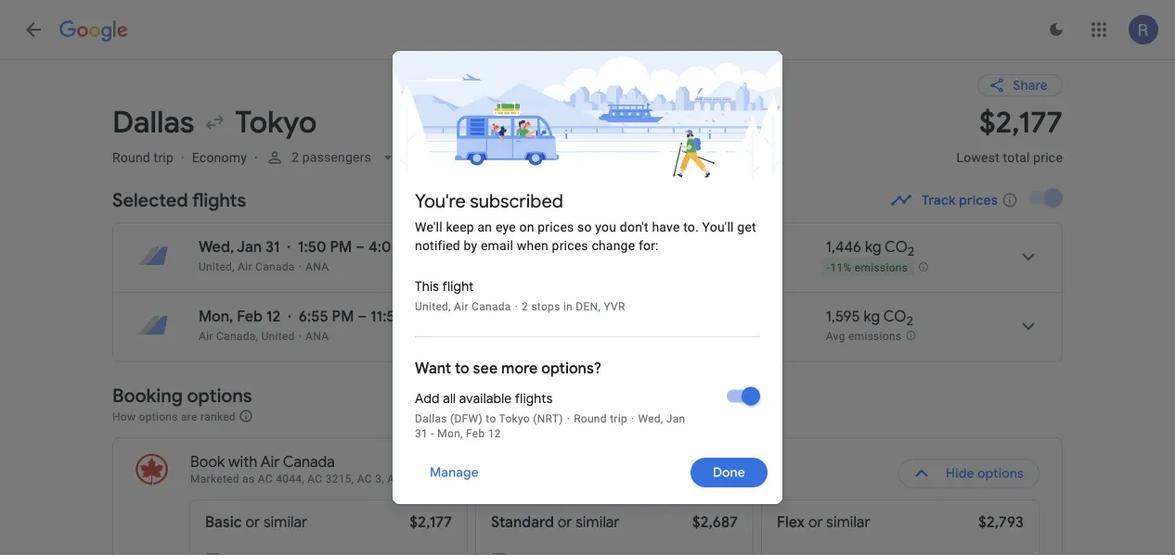 Task type: describe. For each thing, give the bounding box(es) containing it.
11%
[[830, 261, 852, 274]]

2 stops
[[646, 238, 694, 257]]

2 stops flight. element
[[646, 238, 694, 260]]

wed, jan 31
[[199, 238, 280, 257]]

stops for 2 stops in den, yvr
[[531, 301, 560, 314]]

mon, feb 12
[[199, 308, 281, 327]]

Departure time: 6:55 PM. text field
[[299, 308, 354, 327]]

2 for 2 stops
[[646, 238, 653, 257]]

1,446 kg co 2
[[826, 238, 914, 260]]

1,595 kg co 2
[[826, 308, 913, 329]]

share button
[[978, 74, 1063, 97]]

 image for 31
[[299, 261, 302, 274]]

pm right the 1:50
[[330, 238, 352, 257]]

lowest
[[956, 150, 1000, 165]]

this flight
[[415, 278, 474, 295]]

united, for wed,
[[199, 261, 235, 274]]

31 for wed, jan 31 - mon, feb 12
[[415, 428, 428, 441]]

6:55 pm – 11:59 pm
[[299, 308, 429, 327]]

 image right economy
[[254, 150, 258, 165]]

united, for this
[[415, 301, 451, 314]]

how options are ranked
[[112, 411, 239, 424]]

learn more about tracked prices image
[[1001, 192, 1018, 209]]

 image for dallas (dfw) to tokyo (nrt)
[[567, 413, 570, 426]]

booking options
[[112, 384, 252, 408]]

6:55
[[299, 308, 328, 327]]

1 vertical spatial prices
[[538, 220, 574, 235]]

book
[[190, 453, 225, 472]]

selected flights
[[112, 188, 246, 212]]

air down "wed, jan 31"
[[238, 261, 252, 274]]

selected
[[112, 188, 188, 212]]

0 vertical spatial mon,
[[199, 308, 233, 327]]

2 inside '1,446 kg co 2'
[[908, 244, 914, 260]]

2 passengers button
[[258, 141, 405, 174]]

for:
[[638, 238, 659, 253]]

options for how
[[139, 411, 178, 424]]

by
[[464, 238, 477, 253]]

den,
[[576, 301, 601, 314]]

round inside main content
[[112, 150, 150, 165]]

35
[[475, 238, 491, 257]]

yvr inside "layover (1 of 2) is a 2 hr 30 min layover at vancouver international airport in vancouver. layover (2 of 2) is a 2 hr 50 min layover at san francisco international airport in san francisco." 'element'
[[646, 330, 667, 343]]

list inside main content
[[113, 224, 1062, 362]]

price
[[1033, 150, 1063, 165]]

$2,793
[[978, 514, 1024, 533]]

track
[[922, 192, 956, 209]]

want to see more options?
[[415, 360, 602, 379]]

3 ac from the left
[[357, 473, 372, 486]]

Arrival time: 4:05 PM on  Friday, February 2. text field
[[368, 238, 436, 257]]

in
[[563, 301, 573, 314]]

35 hr 15 min
[[475, 238, 555, 257]]

done
[[713, 465, 745, 482]]

Arrival time: 11:59 PM. text field
[[370, 308, 429, 327]]

1 vertical spatial to
[[486, 413, 496, 426]]

566,
[[435, 473, 457, 486]]

you're subscribed we'll keep an eye on prices so you don't have to. you'll get notified by email when prices change for:
[[415, 189, 756, 253]]

jan for wed, jan 31
[[237, 238, 262, 257]]

20 hr 4 min nrt – dfw
[[475, 308, 551, 343]]

united, air canada for flight
[[415, 301, 511, 314]]

dallas (dfw) to tokyo (nrt)
[[415, 413, 563, 426]]

1 ac from the left
[[258, 473, 273, 486]]

united
[[261, 330, 295, 343]]

tokyo inside main content
[[235, 103, 317, 142]]

$2,177 lowest total price
[[956, 103, 1063, 165]]

0 vertical spatial to
[[455, 360, 469, 379]]

flex or similar
[[777, 514, 870, 533]]

4044,
[[276, 473, 304, 486]]

2 for 2 stops in den, yvr
[[522, 301, 528, 314]]

departing flight on wednesday, january 31. leaves dallas/fort worth international airport at 1:50 pm on wednesday, january 31 and arrives at narita international airport at 4:05 pm on friday, february 2. element
[[199, 238, 436, 257]]

air canada, united
[[199, 330, 295, 343]]

 image for to
[[631, 413, 634, 426]]

2 inside 1,595 kg co 2
[[906, 313, 913, 329]]

you're
[[415, 189, 466, 213]]

passengers
[[302, 150, 371, 165]]

pm right the 11:59 on the bottom of the page
[[407, 308, 429, 327]]

wed, for wed, jan 31
[[199, 238, 234, 257]]

standard
[[491, 514, 554, 533]]

3,
[[375, 473, 384, 486]]

book with air canada marketed as ac 4044, ac 3215, ac 3, ac 4, ac 566, ac 5117
[[190, 453, 505, 486]]

basic or similar
[[205, 514, 307, 533]]

2 passengers
[[291, 150, 371, 165]]

total
[[1003, 150, 1030, 165]]

canada,
[[216, 330, 258, 343]]

when
[[517, 238, 548, 253]]

15
[[512, 238, 527, 257]]

(dfw)
[[450, 413, 483, 426]]

avg emissions
[[826, 330, 902, 343]]

hide options button
[[898, 459, 1039, 489]]

sfo
[[673, 330, 694, 343]]

flight
[[442, 278, 474, 295]]

with
[[228, 453, 257, 472]]

dallas for dallas (dfw) to tokyo (nrt)
[[415, 413, 447, 426]]

0 horizontal spatial trip
[[154, 150, 174, 165]]

layover (1 of 2) is a 57 min layover at denver international airport in denver. layover (2 of 2) is a 18 hr 57 min overnight layover at vancouver international airport in vancouver. element
[[646, 260, 817, 275]]

on
[[519, 220, 534, 235]]

1:50 pm – 4:05 pm +2
[[298, 238, 436, 257]]

stops for 2 stops
[[657, 238, 694, 257]]

united, air canada for jan
[[199, 261, 295, 274]]

0 vertical spatial -
[[827, 261, 830, 274]]

0 vertical spatial prices
[[959, 192, 998, 209]]

 image up dfw
[[515, 301, 518, 314]]

ranked
[[200, 411, 236, 424]]

5 ac from the left
[[417, 473, 432, 486]]

+2
[[426, 238, 436, 250]]

min for 20 hr 4 min nrt – dfw
[[526, 308, 551, 327]]

options?
[[541, 360, 602, 379]]

similar for standard or similar
[[576, 514, 619, 533]]

11:59
[[370, 308, 403, 327]]

keep
[[446, 220, 474, 235]]

Dallas to Tokyo and back text field
[[112, 103, 934, 142]]

feb inside list
[[237, 308, 263, 327]]

an
[[478, 220, 492, 235]]

track prices
[[922, 192, 998, 209]]

mon, inside wed, jan 31 - mon, feb 12
[[437, 428, 463, 441]]

subscribed
[[470, 189, 563, 213]]

kg for 1,446
[[865, 238, 881, 257]]

dfw
[[503, 330, 527, 343]]

basic
[[205, 514, 242, 533]]

add
[[415, 391, 440, 407]]

,
[[667, 330, 670, 343]]

don't
[[620, 220, 649, 235]]

flex
[[777, 514, 805, 533]]

email
[[481, 238, 513, 253]]

more
[[501, 360, 538, 379]]

flights inside main content
[[192, 188, 246, 212]]



Task type: locate. For each thing, give the bounding box(es) containing it.
jan inside wed, jan 31 - mon, feb 12
[[666, 413, 685, 426]]

31 left the 1:50
[[265, 238, 280, 257]]

min right 4
[[526, 308, 551, 327]]

jan for wed, jan 31 - mon, feb 12
[[666, 413, 685, 426]]

1 horizontal spatial 31
[[415, 428, 428, 441]]

1 horizontal spatial round trip
[[574, 413, 627, 426]]

feb
[[237, 308, 263, 327], [466, 428, 485, 441]]

united, air canada down flight
[[415, 301, 511, 314]]

1 horizontal spatial wed,
[[638, 413, 663, 426]]

kg inside 1,595 kg co 2
[[864, 308, 880, 327]]

- inside wed, jan 31 - mon, feb 12
[[431, 428, 434, 441]]

31 inside list
[[265, 238, 280, 257]]

0 horizontal spatial 12
[[266, 308, 281, 327]]

kg for 1,595
[[864, 308, 880, 327]]

hide
[[946, 466, 974, 483]]

2 inside 2 passengers popup button
[[291, 150, 299, 165]]

yvr left 'sfo'
[[646, 330, 667, 343]]

1 vertical spatial  image
[[567, 413, 570, 426]]

co up avg emissions
[[883, 308, 906, 327]]

wed, inside wed, jan 31 - mon, feb 12
[[638, 413, 663, 426]]

 image for round trip
[[181, 150, 185, 165]]

or right standard
[[558, 514, 572, 533]]

round trip up the selected
[[112, 150, 174, 165]]

dallas down the add
[[415, 413, 447, 426]]

canada up '4044,'
[[283, 453, 335, 472]]

main content containing dallas
[[112, 59, 1063, 556]]

air
[[238, 261, 252, 274], [454, 301, 469, 314], [199, 330, 213, 343], [260, 453, 280, 472]]

1 or from the left
[[246, 514, 260, 533]]

4 ac from the left
[[387, 473, 402, 486]]

options for hide
[[977, 466, 1024, 483]]

0 vertical spatial united,
[[199, 261, 235, 274]]

share
[[1013, 77, 1048, 94]]

2 for 2 passengers
[[291, 150, 299, 165]]

1 horizontal spatial dallas
[[415, 413, 447, 426]]

1 horizontal spatial flights
[[515, 391, 553, 407]]

1 vertical spatial feb
[[466, 428, 485, 441]]

kg inside '1,446 kg co 2'
[[865, 238, 881, 257]]

stops down have
[[657, 238, 694, 257]]

2 stops in den, yvr
[[522, 301, 625, 314]]

dallas inside main content
[[112, 103, 194, 142]]

3 or from the left
[[808, 514, 823, 533]]

1 vertical spatial yvr
[[646, 330, 667, 343]]

kg up avg emissions
[[864, 308, 880, 327]]

see
[[473, 360, 498, 379]]

options right hide
[[977, 466, 1024, 483]]

or right basic
[[246, 514, 260, 533]]

 image right (nrt)
[[567, 413, 570, 426]]

 image right (nrt)
[[631, 413, 634, 426]]

0 horizontal spatial round trip
[[112, 150, 174, 165]]

emissions down 1,595 kg co 2
[[848, 330, 902, 343]]

marketed
[[190, 473, 239, 486]]

1 vertical spatial options
[[139, 411, 178, 424]]

united, down "wed, jan 31"
[[199, 261, 235, 274]]

1 vertical spatial ana
[[305, 330, 329, 343]]

12 up united
[[266, 308, 281, 327]]

0 vertical spatial 31
[[265, 238, 280, 257]]

feb inside wed, jan 31 - mon, feb 12
[[466, 428, 485, 441]]

0 vertical spatial  image
[[181, 150, 185, 165]]

return flight on monday, february 12. leaves narita international airport at 6:55 pm on monday, february 12 and arrives at dallas/fort worth international airport at 11:59 pm on monday, february 12. element
[[199, 308, 429, 327]]

feb down (dfw) in the left of the page
[[466, 428, 485, 441]]

co for 1,446 kg co
[[885, 238, 908, 257]]

emissions
[[855, 261, 908, 274], [848, 330, 902, 343]]

1 vertical spatial dallas
[[415, 413, 447, 426]]

 image right united
[[299, 330, 302, 343]]

3215,
[[325, 473, 354, 486]]

1 horizontal spatial mon,
[[437, 428, 463, 441]]

ac right 566,
[[460, 473, 475, 486]]

0 vertical spatial emissions
[[855, 261, 908, 274]]

or for standard
[[558, 514, 572, 533]]

wed, down the yvr , sfo
[[638, 413, 663, 426]]

available
[[459, 391, 512, 407]]

0 vertical spatial trip
[[154, 150, 174, 165]]

1 horizontal spatial stops
[[657, 238, 694, 257]]

learn more about booking options image
[[239, 409, 254, 424]]

to down "available"
[[486, 413, 496, 426]]

0 horizontal spatial to
[[455, 360, 469, 379]]

avg
[[826, 330, 845, 343]]

stops left in
[[531, 301, 560, 314]]

we'll
[[415, 220, 443, 235]]

0 vertical spatial hr
[[495, 238, 509, 257]]

co inside '1,446 kg co 2'
[[885, 238, 908, 257]]

1 horizontal spatial options
[[187, 384, 252, 408]]

canada down "wed, jan 31"
[[255, 261, 295, 274]]

1:50
[[298, 238, 326, 257]]

hr for 35
[[495, 238, 509, 257]]

air up '4044,'
[[260, 453, 280, 472]]

1 horizontal spatial $2,177
[[979, 103, 1063, 142]]

done button
[[691, 451, 768, 496]]

1 vertical spatial 12
[[488, 428, 501, 441]]

kg
[[865, 238, 881, 257], [864, 308, 880, 327]]

trip right (nrt)
[[610, 413, 627, 426]]

min inside 20 hr 4 min nrt – dfw
[[526, 308, 551, 327]]

1 horizontal spatial round
[[574, 413, 607, 426]]

flights up (nrt)
[[515, 391, 553, 407]]

feb up air canada, united
[[237, 308, 263, 327]]

0 horizontal spatial feb
[[237, 308, 263, 327]]

1 ana from the top
[[305, 261, 329, 274]]

hide options
[[946, 466, 1024, 483]]

yvr right den,
[[604, 301, 625, 314]]

0 vertical spatial min
[[530, 238, 555, 257]]

4:05
[[368, 238, 400, 257]]

12
[[266, 308, 281, 327], [488, 428, 501, 441]]

1 vertical spatial min
[[526, 308, 551, 327]]

0 horizontal spatial 31
[[265, 238, 280, 257]]

united,
[[199, 261, 235, 274], [415, 301, 451, 314]]

or right flex at the bottom right of the page
[[808, 514, 823, 533]]

0 vertical spatial united, air canada
[[199, 261, 295, 274]]

1 horizontal spatial or
[[558, 514, 572, 533]]

2 left passengers
[[291, 150, 299, 165]]

total duration 20 hr 4 min. element
[[475, 308, 646, 329]]

2 or from the left
[[558, 514, 572, 533]]

0 vertical spatial stops
[[657, 238, 694, 257]]

12 inside list
[[266, 308, 281, 327]]

1 vertical spatial united, air canada
[[415, 301, 511, 314]]

 image
[[181, 150, 185, 165], [567, 413, 570, 426]]

0 horizontal spatial united,
[[199, 261, 235, 274]]

or
[[246, 514, 260, 533], [558, 514, 572, 533], [808, 514, 823, 533]]

options up ranked
[[187, 384, 252, 408]]

this
[[415, 278, 439, 295]]

ac right '4044,'
[[307, 473, 322, 486]]

0 vertical spatial 12
[[266, 308, 281, 327]]

0 vertical spatial yvr
[[604, 301, 625, 314]]

eye
[[496, 220, 516, 235]]

similar down '4044,'
[[264, 514, 307, 533]]

1 horizontal spatial yvr
[[646, 330, 667, 343]]

0 vertical spatial dallas
[[112, 103, 194, 142]]

2 horizontal spatial options
[[977, 466, 1024, 483]]

or for basic
[[246, 514, 260, 533]]

4,
[[405, 473, 414, 486]]

how
[[112, 411, 136, 424]]

prices down the so
[[552, 238, 588, 253]]

manage
[[430, 465, 479, 482]]

ana down return flight on monday, february 12. leaves narita international airport at 6:55 pm on monday, february 12 and arrives at dallas/fort worth international airport at 11:59 pm on monday, february 12. element
[[305, 330, 329, 343]]

jan inside list
[[237, 238, 262, 257]]

round trip right (nrt)
[[574, 413, 627, 426]]

mon, up canada,
[[199, 308, 233, 327]]

or for flex
[[808, 514, 823, 533]]

dallas for dallas
[[112, 103, 194, 142]]

co up the -11% emissions
[[885, 238, 908, 257]]

wed,
[[199, 238, 234, 257], [638, 413, 663, 426]]

1 similar from the left
[[264, 514, 307, 533]]

1 horizontal spatial 12
[[488, 428, 501, 441]]

change
[[592, 238, 635, 253]]

1 vertical spatial jan
[[666, 413, 685, 426]]

31 inside wed, jan 31 - mon, feb 12
[[415, 428, 428, 441]]

$2,177 down 566,
[[410, 514, 452, 533]]

standard or similar
[[491, 514, 619, 533]]

0 vertical spatial canada
[[255, 261, 295, 274]]

1 horizontal spatial -
[[827, 261, 830, 274]]

dallas up economy
[[112, 103, 194, 142]]

economy
[[192, 150, 247, 165]]

ac right 3,
[[387, 473, 402, 486]]

1 vertical spatial $2,177
[[410, 514, 452, 533]]

air down flight
[[454, 301, 469, 314]]

options inside dropdown button
[[977, 466, 1024, 483]]

wed, jan 31 - mon, feb 12
[[415, 413, 685, 441]]

min for 35 hr 15 min
[[530, 238, 555, 257]]

trip up the selected
[[154, 150, 174, 165]]

3 similar from the left
[[826, 514, 870, 533]]

5117
[[478, 473, 505, 486]]

min
[[530, 238, 555, 257], [526, 308, 551, 327]]

hr inside 20 hr 4 min nrt – dfw
[[496, 308, 510, 327]]

0 vertical spatial co
[[885, 238, 908, 257]]

co inside 1,595 kg co 2
[[883, 308, 906, 327]]

min right 15
[[530, 238, 555, 257]]

ac right "as"
[[258, 473, 273, 486]]

0 vertical spatial $2,177
[[979, 103, 1063, 142]]

2 vertical spatial options
[[977, 466, 1024, 483]]

yvr , sfo
[[646, 330, 694, 343]]

tokyo left (nrt)
[[499, 413, 530, 426]]

0 horizontal spatial flights
[[192, 188, 246, 212]]

1 vertical spatial canada
[[472, 301, 511, 314]]

you
[[595, 220, 616, 235]]

to.
[[683, 220, 699, 235]]

jan left the 1:50
[[237, 238, 262, 257]]

2 down don't
[[646, 238, 653, 257]]

canada for this flight
[[472, 301, 511, 314]]

booking
[[112, 384, 183, 408]]

list containing wed, jan 31
[[113, 224, 1062, 362]]

wed, for wed, jan 31 - mon, feb 12
[[638, 413, 663, 426]]

0 horizontal spatial round
[[112, 150, 150, 165]]

list
[[113, 224, 1062, 362]]

0 vertical spatial feb
[[237, 308, 263, 327]]

1 vertical spatial flights
[[515, 391, 553, 407]]

0 horizontal spatial similar
[[264, 514, 307, 533]]

jan
[[237, 238, 262, 257], [666, 413, 685, 426]]

to left see
[[455, 360, 469, 379]]

1 horizontal spatial united, air canada
[[415, 301, 511, 314]]

hr for 20
[[496, 308, 510, 327]]

12 inside wed, jan 31 - mon, feb 12
[[488, 428, 501, 441]]

0 horizontal spatial $2,177
[[410, 514, 452, 533]]

round up the selected
[[112, 150, 150, 165]]

go back image
[[22, 19, 45, 41]]

1 vertical spatial –
[[358, 308, 367, 327]]

4
[[513, 308, 522, 327]]

$2,177 inside $2,177 lowest total price
[[979, 103, 1063, 142]]

1 vertical spatial co
[[883, 308, 906, 327]]

0 horizontal spatial  image
[[181, 150, 185, 165]]

0 horizontal spatial tokyo
[[235, 103, 317, 142]]

jan down the yvr , sfo
[[666, 413, 685, 426]]

- down 1,446
[[827, 261, 830, 274]]

flights
[[192, 188, 246, 212], [515, 391, 553, 407]]

united, down this
[[415, 301, 451, 314]]

31 down the add
[[415, 428, 428, 441]]

kg up the -11% emissions
[[865, 238, 881, 257]]

dallas
[[112, 103, 194, 142], [415, 413, 447, 426]]

1 horizontal spatial feb
[[466, 428, 485, 441]]

0 vertical spatial options
[[187, 384, 252, 408]]

2 ac from the left
[[307, 473, 322, 486]]

similar
[[264, 514, 307, 533], [576, 514, 619, 533], [826, 514, 870, 533]]

prices
[[959, 192, 998, 209], [538, 220, 574, 235], [552, 238, 588, 253]]

$2,177 for $2,177 lowest total price
[[979, 103, 1063, 142]]

co
[[885, 238, 908, 257], [883, 308, 906, 327]]

0 horizontal spatial mon,
[[199, 308, 233, 327]]

1 horizontal spatial tokyo
[[499, 413, 530, 426]]

are
[[181, 411, 197, 424]]

similar for basic or similar
[[264, 514, 307, 533]]

main content
[[112, 59, 1063, 556]]

1 vertical spatial -
[[431, 428, 434, 441]]

(nrt)
[[533, 413, 563, 426]]

$2,177 up total
[[979, 103, 1063, 142]]

0 horizontal spatial stops
[[531, 301, 560, 314]]

20
[[475, 308, 492, 327]]

31
[[265, 238, 280, 257], [415, 428, 428, 441]]

1 vertical spatial emissions
[[848, 330, 902, 343]]

ac right 4,
[[417, 473, 432, 486]]

2 similar from the left
[[576, 514, 619, 533]]

2 ana from the top
[[305, 330, 329, 343]]

pm right 6:55
[[332, 308, 354, 327]]

ac
[[258, 473, 273, 486], [307, 473, 322, 486], [357, 473, 372, 486], [387, 473, 402, 486], [417, 473, 432, 486], [460, 473, 475, 486]]

1 vertical spatial tokyo
[[499, 413, 530, 426]]

round
[[112, 150, 150, 165], [574, 413, 607, 426]]

similar right flex at the bottom right of the page
[[826, 514, 870, 533]]

 image for 12
[[299, 330, 302, 343]]

0 vertical spatial tokyo
[[235, 103, 317, 142]]

learn more about booking options element
[[239, 407, 254, 427]]

0 horizontal spatial jan
[[237, 238, 262, 257]]

– inside 20 hr 4 min nrt – dfw
[[495, 330, 503, 343]]

prices left learn more about tracked prices icon
[[959, 192, 998, 209]]

0 horizontal spatial or
[[246, 514, 260, 533]]

0 vertical spatial wed,
[[199, 238, 234, 257]]

1 vertical spatial 31
[[415, 428, 428, 441]]

tokyo up 2 passengers
[[235, 103, 317, 142]]

mon, down (dfw) in the left of the page
[[437, 428, 463, 441]]

similar for flex or similar
[[826, 514, 870, 533]]

1 vertical spatial wed,
[[638, 413, 663, 426]]

united, air canada down "wed, jan 31"
[[199, 261, 295, 274]]

1 vertical spatial mon,
[[437, 428, 463, 441]]

0 vertical spatial flights
[[192, 188, 246, 212]]

1 vertical spatial united,
[[415, 301, 451, 314]]

none text field containing $2,177
[[956, 103, 1063, 182]]

0 vertical spatial jan
[[237, 238, 262, 257]]

– for 6:55 pm
[[358, 308, 367, 327]]

ana for 6:55
[[305, 330, 329, 343]]

round trip inside main content
[[112, 150, 174, 165]]

united, inside list
[[199, 261, 235, 274]]

flights down economy
[[192, 188, 246, 212]]

co for 1,595 kg co
[[883, 308, 906, 327]]

similar right standard
[[576, 514, 619, 533]]

Departure time: 1:50 PM. text field
[[298, 238, 352, 257]]

layover (1 of 2) is a 2 hr 30 min layover at vancouver international airport in vancouver. layover (2 of 2) is a 2 hr 50 min layover at san francisco international airport in san francisco. element
[[646, 329, 817, 344]]

hr left 15
[[495, 238, 509, 257]]

emissions down '1,446 kg co 2'
[[855, 261, 908, 274]]

stops inside list
[[657, 238, 694, 257]]

0 vertical spatial kg
[[865, 238, 881, 257]]

want
[[415, 360, 451, 379]]

0 vertical spatial ana
[[305, 261, 329, 274]]

canada left 4
[[472, 301, 511, 314]]

0 vertical spatial round trip
[[112, 150, 174, 165]]

31 for wed, jan 31
[[265, 238, 280, 257]]

– for 1:50 pm
[[356, 238, 365, 257]]

wed, down selected flights
[[199, 238, 234, 257]]

2 up the -11% emissions
[[908, 244, 914, 260]]

total duration 35 hr 15 min. element
[[475, 238, 646, 260]]

air inside book with air canada marketed as ac 4044, ac 3215, ac 3, ac 4, ac 566, ac 5117
[[260, 453, 280, 472]]

ana for 1:50
[[305, 261, 329, 274]]

$2,687
[[692, 514, 738, 533]]

None text field
[[956, 103, 1063, 182]]

12 down dallas (dfw) to tokyo (nrt) at the left bottom of the page
[[488, 428, 501, 441]]

$2,177 for $2,177
[[410, 514, 452, 533]]

hr left 4
[[496, 308, 510, 327]]

options down booking on the left bottom of page
[[139, 411, 178, 424]]

round right (nrt)
[[574, 413, 607, 426]]

air left canada,
[[199, 330, 213, 343]]

wed, inside list
[[199, 238, 234, 257]]

get
[[737, 220, 756, 235]]

1 vertical spatial round
[[574, 413, 607, 426]]

- down the add
[[431, 428, 434, 441]]

6 ac from the left
[[460, 473, 475, 486]]

united, air canada inside list
[[199, 261, 295, 274]]

pm down we'll
[[404, 238, 426, 257]]

to
[[455, 360, 469, 379], [486, 413, 496, 426]]

2 horizontal spatial similar
[[826, 514, 870, 533]]

canada for wed, jan 31
[[255, 261, 295, 274]]

1 vertical spatial round trip
[[574, 413, 627, 426]]

mon,
[[199, 308, 233, 327], [437, 428, 463, 441]]

canada inside book with air canada marketed as ac 4044, ac 3215, ac 3, ac 4, ac 566, ac 5117
[[283, 453, 335, 472]]

2 right 1,595
[[906, 313, 913, 329]]

options
[[187, 384, 252, 408], [139, 411, 178, 424], [977, 466, 1024, 483]]

2 vertical spatial –
[[495, 330, 503, 343]]

 image
[[254, 150, 258, 165], [299, 261, 302, 274], [515, 301, 518, 314], [299, 330, 302, 343], [631, 413, 634, 426]]

add all available flights
[[415, 391, 553, 407]]

 image down the 1:50
[[299, 261, 302, 274]]

2 inside 2 stops flight. element
[[646, 238, 653, 257]]

nrt
[[475, 330, 495, 343]]

2177 us dollars element
[[979, 103, 1063, 142]]

1,595
[[826, 308, 860, 327]]

0 horizontal spatial united, air canada
[[199, 261, 295, 274]]

ana down "departing flight on wednesday, january 31. leaves dallas/fort worth international airport at 1:50 pm on wednesday, january 31 and arrives at narita international airport at 4:05 pm on friday, february 2." element
[[305, 261, 329, 274]]

united, air canada
[[199, 261, 295, 274], [415, 301, 511, 314]]

options for booking
[[187, 384, 252, 408]]

1 vertical spatial hr
[[496, 308, 510, 327]]

0 vertical spatial –
[[356, 238, 365, 257]]

2 up dfw
[[522, 301, 528, 314]]

1 horizontal spatial jan
[[666, 413, 685, 426]]

 image left economy
[[181, 150, 185, 165]]

2 vertical spatial canada
[[283, 453, 335, 472]]

1 vertical spatial kg
[[864, 308, 880, 327]]

yvr
[[604, 301, 625, 314], [646, 330, 667, 343]]

0 horizontal spatial options
[[139, 411, 178, 424]]

prices up the total duration 35 hr 15 min. element at the top
[[538, 220, 574, 235]]

notified
[[415, 238, 460, 253]]

ac left 3,
[[357, 473, 372, 486]]

1 vertical spatial trip
[[610, 413, 627, 426]]

2 vertical spatial prices
[[552, 238, 588, 253]]

have
[[652, 220, 680, 235]]

1 horizontal spatial to
[[486, 413, 496, 426]]



Task type: vqa. For each thing, say whether or not it's contained in the screenshot.
the topmost stops
yes



